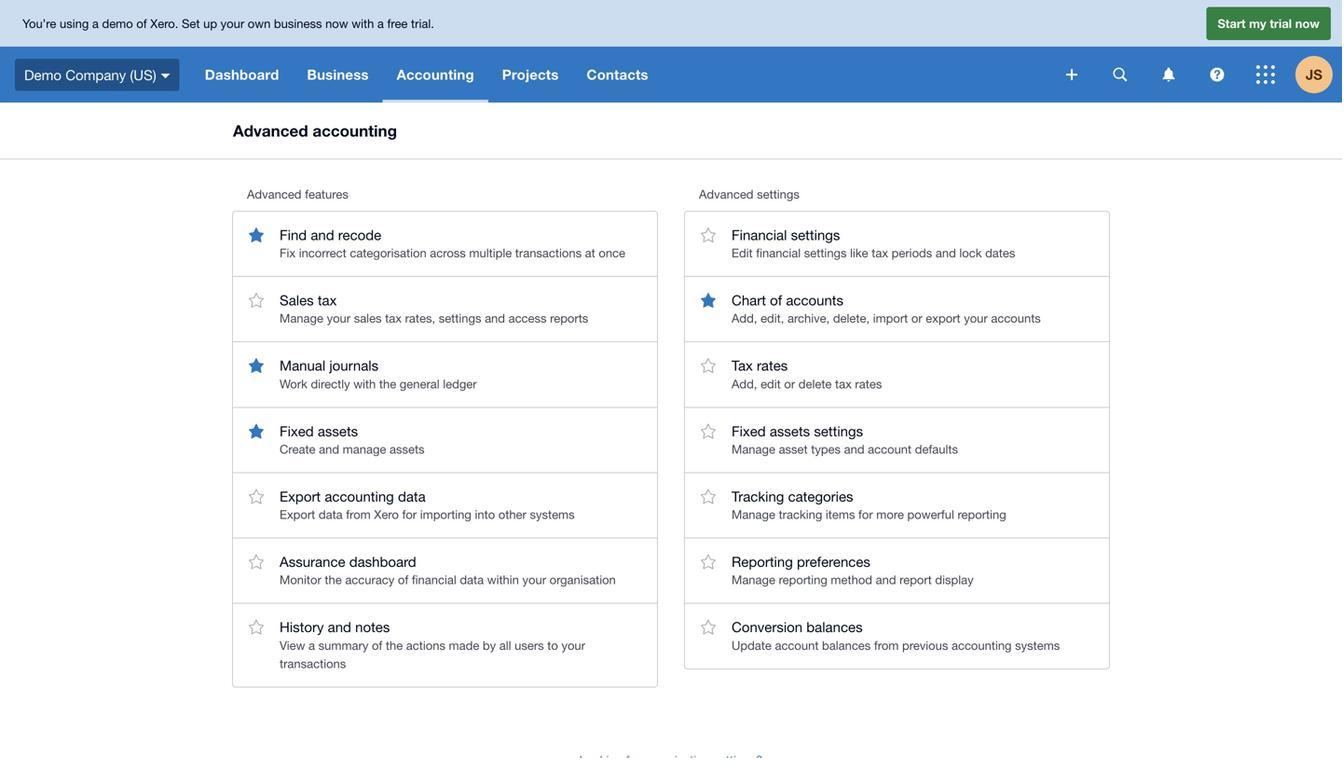 Task type: vqa. For each thing, say whether or not it's contained in the screenshot.
"business"
yes



Task type: describe. For each thing, give the bounding box(es) containing it.
trial.
[[411, 16, 434, 31]]

assurance dashboard monitor the accuracy of financial data within your organisation
[[280, 554, 616, 587]]

accuracy
[[345, 573, 395, 587]]

to
[[548, 638, 558, 653]]

tax right the sales
[[385, 311, 402, 326]]

1 vertical spatial rates
[[856, 377, 883, 391]]

up
[[203, 16, 217, 31]]

and inside history and notes view a summary of the actions made by all users to your transactions
[[328, 619, 352, 635]]

reporting
[[732, 554, 793, 570]]

financial inside financial settings edit financial settings like tax periods and lock dates
[[757, 246, 801, 260]]

and inside fixed assets create and manage assets
[[319, 442, 340, 456]]

previous
[[903, 638, 949, 653]]

asset
[[779, 442, 808, 456]]

projects
[[502, 66, 559, 83]]

like
[[851, 246, 869, 260]]

demo
[[24, 66, 62, 83]]

manage inside fixed assets settings manage asset types and account defaults
[[732, 442, 776, 456]]

edit,
[[761, 311, 785, 326]]

settings left like
[[805, 246, 847, 260]]

start
[[1218, 16, 1246, 31]]

contacts button
[[573, 47, 663, 103]]

fixed for fixed assets
[[280, 423, 314, 439]]

1 export from the top
[[280, 488, 321, 504]]

add, inside tax rates add, edit or delete tax rates
[[732, 377, 758, 391]]

the inside history and notes view a summary of the actions made by all users to your transactions
[[386, 638, 403, 653]]

by
[[483, 638, 496, 653]]

1 vertical spatial balances
[[823, 638, 871, 653]]

for inside tracking categories manage tracking items for more powerful reporting
[[859, 507, 874, 522]]

company
[[65, 66, 126, 83]]

advanced for advanced settings
[[699, 187, 754, 201]]

of inside chart of accounts add, edit, archive, delete, import or export your accounts
[[770, 292, 783, 308]]

tracking
[[732, 488, 785, 504]]

1 horizontal spatial svg image
[[1257, 65, 1276, 84]]

create
[[280, 442, 316, 456]]

your inside sales tax manage your sales tax rates, settings and access reports
[[327, 311, 351, 326]]

tax inside financial settings edit financial settings like tax periods and lock dates
[[872, 246, 889, 260]]

archive,
[[788, 311, 830, 326]]

for inside export accounting data export data from xero for importing into other systems
[[402, 507, 417, 522]]

financial
[[732, 227, 788, 243]]

set
[[182, 16, 200, 31]]

view
[[280, 638, 305, 653]]

business button
[[293, 47, 383, 103]]

at
[[585, 246, 596, 260]]

or inside tax rates add, edit or delete tax rates
[[785, 377, 796, 391]]

financial settings edit financial settings like tax periods and lock dates
[[732, 227, 1016, 260]]

once
[[599, 246, 626, 260]]

into
[[475, 507, 495, 522]]

contacts
[[587, 66, 649, 83]]

incorrect
[[299, 246, 347, 260]]

tax right sales
[[318, 292, 337, 308]]

my
[[1250, 16, 1267, 31]]

fixed assets settings manage asset types and account defaults
[[732, 423, 959, 456]]

demo company (us)
[[24, 66, 156, 83]]

demo company (us) button
[[0, 47, 191, 103]]

2 now from the left
[[1296, 16, 1321, 31]]

business
[[307, 66, 369, 83]]

projects button
[[488, 47, 573, 103]]

tax rates add, edit or delete tax rates
[[732, 357, 883, 391]]

sales
[[354, 311, 382, 326]]

notes
[[355, 619, 390, 635]]

across
[[430, 246, 466, 260]]

svg image inside demo company (us) popup button
[[161, 73, 170, 78]]

advanced settings
[[699, 187, 800, 201]]

delete
[[799, 377, 832, 391]]

with inside banner
[[352, 16, 374, 31]]

update
[[732, 638, 772, 653]]

dashboard
[[349, 554, 417, 570]]

history
[[280, 619, 324, 635]]

start my trial now
[[1218, 16, 1321, 31]]

monitor
[[280, 573, 322, 587]]

using
[[60, 16, 89, 31]]

own
[[248, 16, 271, 31]]

0 horizontal spatial a
[[92, 16, 99, 31]]

advanced for advanced accounting
[[233, 121, 308, 140]]

method
[[831, 573, 873, 587]]

reports
[[550, 311, 589, 326]]

0 vertical spatial balances
[[807, 619, 863, 635]]

work
[[280, 377, 308, 391]]

(us)
[[130, 66, 156, 83]]

tax inside tax rates add, edit or delete tax rates
[[836, 377, 852, 391]]

0 vertical spatial accounts
[[786, 292, 844, 308]]

chart of accounts add, edit, archive, delete, import or export your accounts
[[732, 292, 1042, 326]]

0 horizontal spatial svg image
[[1114, 68, 1128, 82]]

summary
[[319, 638, 369, 653]]

sales
[[280, 292, 314, 308]]

your inside history and notes view a summary of the actions made by all users to your transactions
[[562, 638, 586, 653]]

js button
[[1296, 47, 1343, 103]]

journals
[[330, 357, 379, 374]]

dates
[[986, 246, 1016, 260]]

advanced accounting
[[233, 121, 397, 140]]

settings inside fixed assets settings manage asset types and account defaults
[[814, 423, 864, 439]]

reporting inside reporting preferences manage reporting method and report display
[[779, 573, 828, 587]]

and inside reporting preferences manage reporting method and report display
[[876, 573, 897, 587]]

of inside assurance dashboard monitor the accuracy of financial data within your organisation
[[398, 573, 409, 587]]

export
[[926, 311, 961, 326]]

and inside financial settings edit financial settings like tax periods and lock dates
[[936, 246, 957, 260]]

assurance
[[280, 554, 346, 570]]

types
[[812, 442, 841, 456]]

display
[[936, 573, 974, 587]]

and inside sales tax manage your sales tax rates, settings and access reports
[[485, 311, 505, 326]]

actions
[[406, 638, 446, 653]]



Task type: locate. For each thing, give the bounding box(es) containing it.
2 export from the top
[[280, 507, 315, 522]]

1 now from the left
[[326, 16, 348, 31]]

from inside export accounting data export data from xero for importing into other systems
[[346, 507, 371, 522]]

1 vertical spatial systems
[[1016, 638, 1061, 653]]

general
[[400, 377, 440, 391]]

1 vertical spatial with
[[354, 377, 376, 391]]

1 vertical spatial export
[[280, 507, 315, 522]]

0 vertical spatial financial
[[757, 246, 801, 260]]

settings right rates,
[[439, 311, 482, 326]]

fixed assets create and manage assets
[[280, 423, 425, 456]]

account inside conversion balances update account balances from previous accounting systems
[[775, 638, 819, 653]]

from for accounting
[[346, 507, 371, 522]]

assets inside fixed assets settings manage asset types and account defaults
[[770, 423, 811, 439]]

from left previous
[[875, 638, 899, 653]]

organisation
[[550, 573, 616, 587]]

transactions inside history and notes view a summary of the actions made by all users to your transactions
[[280, 656, 346, 671]]

fixed
[[280, 423, 314, 439], [732, 423, 766, 439]]

assets up 'manage'
[[318, 423, 358, 439]]

systems inside export accounting data export data from xero for importing into other systems
[[530, 507, 575, 522]]

with
[[352, 16, 374, 31], [354, 377, 376, 391]]

0 horizontal spatial for
[[402, 507, 417, 522]]

accounting up xero
[[325, 488, 394, 504]]

rates up edit
[[757, 357, 788, 374]]

1 vertical spatial add,
[[732, 377, 758, 391]]

1 add, from the top
[[732, 311, 758, 326]]

and inside fixed assets settings manage asset types and account defaults
[[845, 442, 865, 456]]

categories
[[789, 488, 854, 504]]

tracking
[[779, 507, 823, 522]]

the down assurance
[[325, 573, 342, 587]]

settings up "financial"
[[757, 187, 800, 201]]

2 vertical spatial accounting
[[952, 638, 1012, 653]]

1 fixed from the left
[[280, 423, 314, 439]]

preferences
[[797, 554, 871, 570]]

your right within
[[523, 573, 547, 587]]

advanced features
[[247, 187, 349, 201]]

js
[[1307, 66, 1323, 83]]

your right up
[[221, 16, 244, 31]]

or left export on the right top of page
[[912, 311, 923, 326]]

demo
[[102, 16, 133, 31]]

tax right delete
[[836, 377, 852, 391]]

fixed inside fixed assets create and manage assets
[[280, 423, 314, 439]]

settings right "financial"
[[791, 227, 841, 243]]

powerful
[[908, 507, 955, 522]]

0 horizontal spatial from
[[346, 507, 371, 522]]

all
[[500, 638, 512, 653]]

dashboard
[[205, 66, 279, 83]]

account left defaults
[[868, 442, 912, 456]]

fixed up create
[[280, 423, 314, 439]]

1 horizontal spatial account
[[868, 442, 912, 456]]

and
[[311, 227, 334, 243], [936, 246, 957, 260], [485, 311, 505, 326], [319, 442, 340, 456], [845, 442, 865, 456], [876, 573, 897, 587], [328, 619, 352, 635]]

0 vertical spatial the
[[379, 377, 397, 391]]

fixed for fixed assets settings
[[732, 423, 766, 439]]

2 vertical spatial data
[[460, 573, 484, 587]]

accounting
[[397, 66, 474, 83]]

0 vertical spatial rates
[[757, 357, 788, 374]]

from for balances
[[875, 638, 899, 653]]

from
[[346, 507, 371, 522], [875, 638, 899, 653]]

accounts
[[786, 292, 844, 308], [992, 311, 1042, 326]]

1 vertical spatial data
[[319, 507, 343, 522]]

banner
[[0, 0, 1343, 103]]

1 horizontal spatial now
[[1296, 16, 1321, 31]]

add, down chart
[[732, 311, 758, 326]]

accounting inside export accounting data export data from xero for importing into other systems
[[325, 488, 394, 504]]

financial inside assurance dashboard monitor the accuracy of financial data within your organisation
[[412, 573, 457, 587]]

assets right 'manage'
[[390, 442, 425, 456]]

0 horizontal spatial rates
[[757, 357, 788, 374]]

svg image
[[1163, 68, 1176, 82], [1211, 68, 1225, 82], [1067, 69, 1078, 80], [161, 73, 170, 78]]

import
[[874, 311, 909, 326]]

export up assurance
[[280, 507, 315, 522]]

0 vertical spatial from
[[346, 507, 371, 522]]

tracking categories manage tracking items for more powerful reporting
[[732, 488, 1007, 522]]

delete,
[[834, 311, 870, 326]]

and up summary
[[328, 619, 352, 635]]

1 horizontal spatial or
[[912, 311, 923, 326]]

your inside chart of accounts add, edit, archive, delete, import or export your accounts
[[964, 311, 988, 326]]

manage inside sales tax manage your sales tax rates, settings and access reports
[[280, 311, 324, 326]]

fixed inside fixed assets settings manage asset types and account defaults
[[732, 423, 766, 439]]

rates,
[[405, 311, 436, 326]]

made
[[449, 638, 480, 653]]

tax right like
[[872, 246, 889, 260]]

reporting down preferences
[[779, 573, 828, 587]]

accounting for advanced
[[313, 121, 397, 140]]

rates
[[757, 357, 788, 374], [856, 377, 883, 391]]

2 horizontal spatial a
[[378, 16, 384, 31]]

1 horizontal spatial a
[[309, 638, 315, 653]]

transactions left at
[[516, 246, 582, 260]]

settings inside sales tax manage your sales tax rates, settings and access reports
[[439, 311, 482, 326]]

for right xero
[[402, 507, 417, 522]]

importing
[[420, 507, 472, 522]]

1 vertical spatial accounting
[[325, 488, 394, 504]]

1 for from the left
[[402, 507, 417, 522]]

1 vertical spatial accounts
[[992, 311, 1042, 326]]

transactions down view
[[280, 656, 346, 671]]

trial
[[1270, 16, 1293, 31]]

free
[[387, 16, 408, 31]]

manage for sales
[[280, 311, 324, 326]]

or right edit
[[785, 377, 796, 391]]

directly
[[311, 377, 350, 391]]

and left lock at the top of page
[[936, 246, 957, 260]]

data inside assurance dashboard monitor the accuracy of financial data within your organisation
[[460, 573, 484, 587]]

0 horizontal spatial data
[[319, 507, 343, 522]]

settings up types
[[814, 423, 864, 439]]

the
[[379, 377, 397, 391], [325, 573, 342, 587], [386, 638, 403, 653]]

0 vertical spatial data
[[398, 488, 426, 504]]

accounting button
[[383, 47, 488, 103]]

more
[[877, 507, 905, 522]]

access
[[509, 311, 547, 326]]

with down the journals
[[354, 377, 376, 391]]

of inside history and notes view a summary of the actions made by all users to your transactions
[[372, 638, 383, 653]]

banner containing dashboard
[[0, 0, 1343, 103]]

data up assurance
[[319, 507, 343, 522]]

the down 'notes'
[[386, 638, 403, 653]]

with left free
[[352, 16, 374, 31]]

2 vertical spatial the
[[386, 638, 403, 653]]

of down dashboard
[[398, 573, 409, 587]]

1 horizontal spatial transactions
[[516, 246, 582, 260]]

0 vertical spatial account
[[868, 442, 912, 456]]

reporting right powerful
[[958, 507, 1007, 522]]

your right 'to'
[[562, 638, 586, 653]]

multiple
[[469, 246, 512, 260]]

manage left the asset on the bottom of the page
[[732, 442, 776, 456]]

now
[[326, 16, 348, 31], [1296, 16, 1321, 31]]

or inside chart of accounts add, edit, archive, delete, import or export your accounts
[[912, 311, 923, 326]]

history and notes view a summary of the actions made by all users to your transactions
[[280, 619, 586, 671]]

manage inside reporting preferences manage reporting method and report display
[[732, 573, 776, 587]]

1 horizontal spatial financial
[[757, 246, 801, 260]]

1 horizontal spatial systems
[[1016, 638, 1061, 653]]

or
[[912, 311, 923, 326], [785, 377, 796, 391]]

your inside assurance dashboard monitor the accuracy of financial data within your organisation
[[523, 573, 547, 587]]

2 horizontal spatial assets
[[770, 423, 811, 439]]

transactions
[[516, 246, 582, 260], [280, 656, 346, 671]]

advanced for advanced features
[[247, 187, 302, 201]]

0 horizontal spatial assets
[[318, 423, 358, 439]]

your right export on the right top of page
[[964, 311, 988, 326]]

manage for reporting
[[732, 573, 776, 587]]

of down 'notes'
[[372, 638, 383, 653]]

from inside conversion balances update account balances from previous accounting systems
[[875, 638, 899, 653]]

financial down dashboard
[[412, 573, 457, 587]]

accounts up archive,
[[786, 292, 844, 308]]

0 vertical spatial add,
[[732, 311, 758, 326]]

export down create
[[280, 488, 321, 504]]

and right create
[[319, 442, 340, 456]]

0 horizontal spatial account
[[775, 638, 819, 653]]

dashboard link
[[191, 47, 293, 103]]

with inside manual journals work directly with the general ledger
[[354, 377, 376, 391]]

fix
[[280, 246, 296, 260]]

0 horizontal spatial fixed
[[280, 423, 314, 439]]

categorisation
[[350, 246, 427, 260]]

reporting inside tracking categories manage tracking items for more powerful reporting
[[958, 507, 1007, 522]]

from left xero
[[346, 507, 371, 522]]

advanced up find
[[247, 187, 302, 201]]

of up edit,
[[770, 292, 783, 308]]

reporting preferences manage reporting method and report display
[[732, 554, 974, 587]]

data left within
[[460, 573, 484, 587]]

0 horizontal spatial financial
[[412, 573, 457, 587]]

svg image
[[1257, 65, 1276, 84], [1114, 68, 1128, 82]]

1 vertical spatial account
[[775, 638, 819, 653]]

a right "using"
[[92, 16, 99, 31]]

of left xero.
[[136, 16, 147, 31]]

reporting
[[958, 507, 1007, 522], [779, 573, 828, 587]]

2 for from the left
[[859, 507, 874, 522]]

1 vertical spatial from
[[875, 638, 899, 653]]

accounting inside conversion balances update account balances from previous accounting systems
[[952, 638, 1012, 653]]

assets for create
[[318, 423, 358, 439]]

0 horizontal spatial systems
[[530, 507, 575, 522]]

add, down the tax
[[732, 377, 758, 391]]

manage for tracking
[[732, 507, 776, 522]]

xero.
[[150, 16, 178, 31]]

for left more
[[859, 507, 874, 522]]

0 horizontal spatial transactions
[[280, 656, 346, 671]]

0 vertical spatial systems
[[530, 507, 575, 522]]

and left the report
[[876, 573, 897, 587]]

0 vertical spatial reporting
[[958, 507, 1007, 522]]

balances
[[807, 619, 863, 635], [823, 638, 871, 653]]

the inside assurance dashboard monitor the accuracy of financial data within your organisation
[[325, 573, 342, 587]]

export accounting data export data from xero for importing into other systems
[[280, 488, 575, 522]]

manage down sales
[[280, 311, 324, 326]]

1 vertical spatial the
[[325, 573, 342, 587]]

manage
[[343, 442, 386, 456]]

and inside the find and recode fix incorrect categorisation across multiple transactions at once
[[311, 227, 334, 243]]

a inside history and notes view a summary of the actions made by all users to your transactions
[[309, 638, 315, 653]]

tax
[[872, 246, 889, 260], [318, 292, 337, 308], [385, 311, 402, 326], [836, 377, 852, 391]]

account down conversion
[[775, 638, 819, 653]]

accounting down business dropdown button
[[313, 121, 397, 140]]

settings
[[757, 187, 800, 201], [791, 227, 841, 243], [805, 246, 847, 260], [439, 311, 482, 326], [814, 423, 864, 439]]

1 horizontal spatial rates
[[856, 377, 883, 391]]

conversion
[[732, 619, 803, 635]]

0 horizontal spatial reporting
[[779, 573, 828, 587]]

assets for settings
[[770, 423, 811, 439]]

manage down 'reporting'
[[732, 573, 776, 587]]

your left the sales
[[327, 311, 351, 326]]

0 horizontal spatial now
[[326, 16, 348, 31]]

now right 'business'
[[326, 16, 348, 31]]

edit
[[732, 246, 753, 260]]

sales tax manage your sales tax rates, settings and access reports
[[280, 292, 589, 326]]

0 vertical spatial accounting
[[313, 121, 397, 140]]

a left free
[[378, 16, 384, 31]]

accounting for export
[[325, 488, 394, 504]]

financial down "financial"
[[757, 246, 801, 260]]

fixed down edit
[[732, 423, 766, 439]]

1 horizontal spatial for
[[859, 507, 874, 522]]

rates right delete
[[856, 377, 883, 391]]

add,
[[732, 311, 758, 326], [732, 377, 758, 391]]

systems inside conversion balances update account balances from previous accounting systems
[[1016, 638, 1061, 653]]

0 vertical spatial with
[[352, 16, 374, 31]]

add, inside chart of accounts add, edit, archive, delete, import or export your accounts
[[732, 311, 758, 326]]

1 horizontal spatial data
[[398, 488, 426, 504]]

0 vertical spatial transactions
[[516, 246, 582, 260]]

1 vertical spatial reporting
[[779, 573, 828, 587]]

1 horizontal spatial accounts
[[992, 311, 1042, 326]]

data up xero
[[398, 488, 426, 504]]

1 horizontal spatial assets
[[390, 442, 425, 456]]

1 horizontal spatial reporting
[[958, 507, 1007, 522]]

assets up the asset on the bottom of the page
[[770, 423, 811, 439]]

2 horizontal spatial data
[[460, 573, 484, 587]]

and right types
[[845, 442, 865, 456]]

report
[[900, 573, 932, 587]]

within
[[487, 573, 519, 587]]

find
[[280, 227, 307, 243]]

1 vertical spatial transactions
[[280, 656, 346, 671]]

0 vertical spatial or
[[912, 311, 923, 326]]

manage inside tracking categories manage tracking items for more powerful reporting
[[732, 507, 776, 522]]

1 vertical spatial financial
[[412, 573, 457, 587]]

1 horizontal spatial fixed
[[732, 423, 766, 439]]

1 horizontal spatial from
[[875, 638, 899, 653]]

accounts down dates
[[992, 311, 1042, 326]]

0 horizontal spatial accounts
[[786, 292, 844, 308]]

you're using a demo of xero. set up your own business now with a free trial.
[[22, 16, 434, 31]]

account inside fixed assets settings manage asset types and account defaults
[[868, 442, 912, 456]]

recode
[[338, 227, 382, 243]]

0 horizontal spatial or
[[785, 377, 796, 391]]

users
[[515, 638, 544, 653]]

features
[[305, 187, 349, 201]]

the inside manual journals work directly with the general ledger
[[379, 377, 397, 391]]

accounting right previous
[[952, 638, 1012, 653]]

now right trial
[[1296, 16, 1321, 31]]

and left access
[[485, 311, 505, 326]]

manage
[[280, 311, 324, 326], [732, 442, 776, 456], [732, 507, 776, 522], [732, 573, 776, 587]]

transactions inside the find and recode fix incorrect categorisation across multiple transactions at once
[[516, 246, 582, 260]]

periods
[[892, 246, 933, 260]]

a
[[92, 16, 99, 31], [378, 16, 384, 31], [309, 638, 315, 653]]

0 vertical spatial export
[[280, 488, 321, 504]]

advanced down dashboard
[[233, 121, 308, 140]]

a right view
[[309, 638, 315, 653]]

manual
[[280, 357, 326, 374]]

manage down tracking in the bottom of the page
[[732, 507, 776, 522]]

chart
[[732, 292, 767, 308]]

and up 'incorrect'
[[311, 227, 334, 243]]

find and recode fix incorrect categorisation across multiple transactions at once
[[280, 227, 626, 260]]

the left general
[[379, 377, 397, 391]]

other
[[499, 507, 527, 522]]

xero
[[374, 507, 399, 522]]

1 vertical spatial or
[[785, 377, 796, 391]]

advanced up "financial"
[[699, 187, 754, 201]]

2 fixed from the left
[[732, 423, 766, 439]]

2 add, from the top
[[732, 377, 758, 391]]

manual journals work directly with the general ledger
[[280, 357, 477, 391]]



